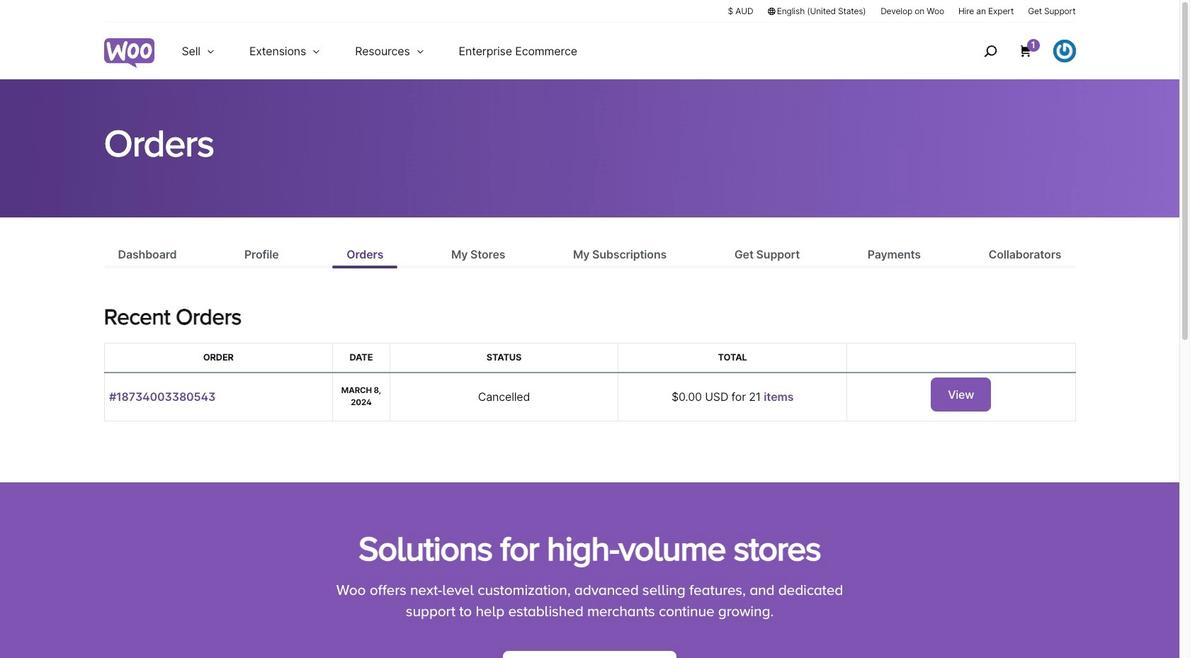 Task type: locate. For each thing, give the bounding box(es) containing it.
open account menu image
[[1054, 40, 1076, 62]]



Task type: describe. For each thing, give the bounding box(es) containing it.
service navigation menu element
[[954, 28, 1076, 74]]

search image
[[979, 40, 1002, 62]]



Task type: vqa. For each thing, say whether or not it's contained in the screenshot.
Open account menu icon
yes



